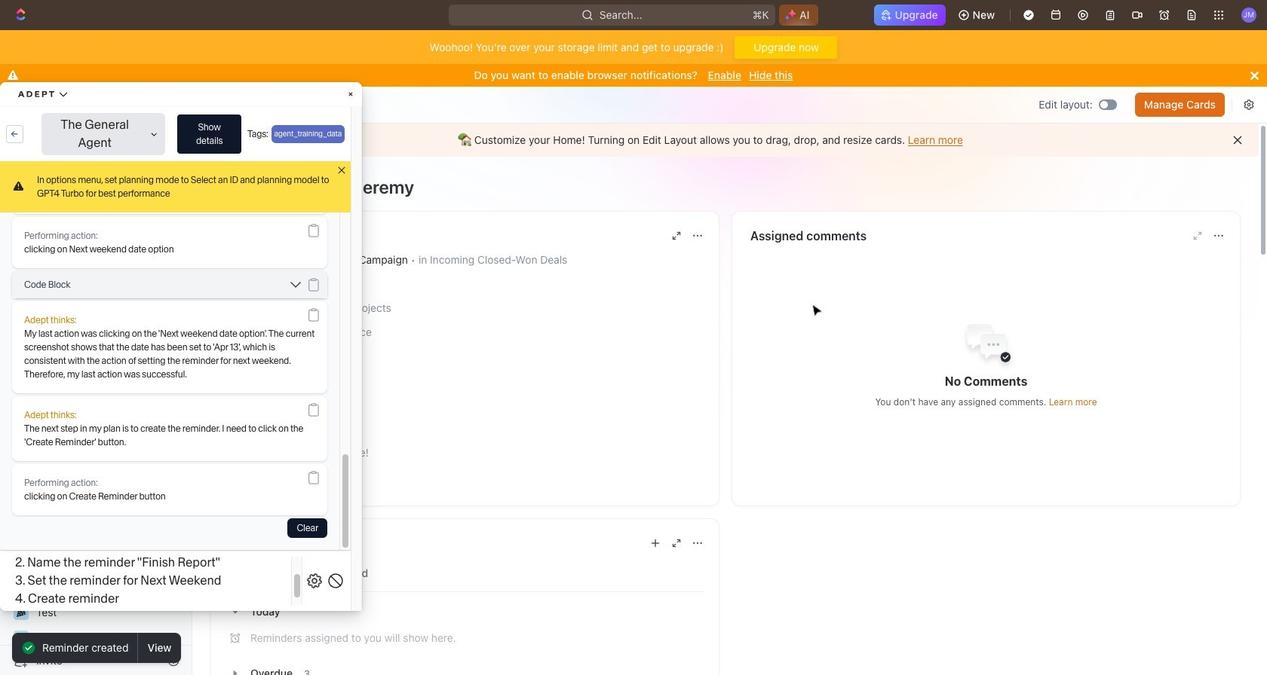 Task type: vqa. For each thing, say whether or not it's contained in the screenshot.
tree
yes



Task type: locate. For each thing, give the bounding box(es) containing it.
alert
[[192, 124, 1259, 157]]

sidebar navigation
[[0, 87, 195, 676]]

tree
[[6, 396, 177, 676]]

user group image
[[15, 429, 27, 438]]

tab list
[[226, 556, 704, 593]]



Task type: describe. For each thing, give the bounding box(es) containing it.
tree inside sidebar navigation
[[6, 396, 177, 676]]

pizza slice image
[[17, 609, 26, 618]]



